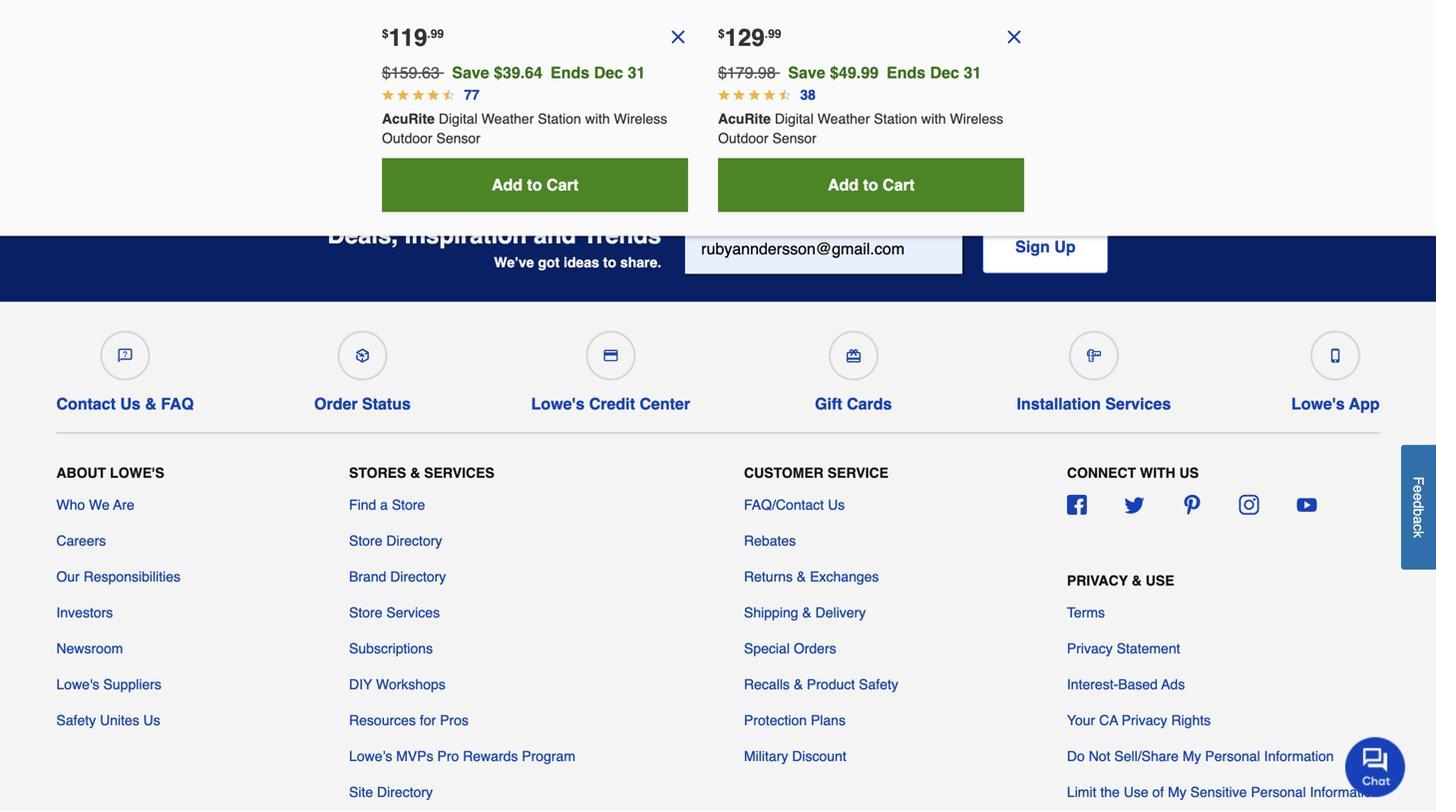 Task type: vqa. For each thing, say whether or not it's contained in the screenshot.
the Certifications on the left top of page
no



Task type: locate. For each thing, give the bounding box(es) containing it.
returns & exchanges
[[744, 569, 879, 585]]

gift card image
[[847, 349, 861, 363]]

use left the of
[[1124, 784, 1149, 800]]

0 horizontal spatial a
[[380, 497, 388, 513]]

3 4.5 out of 5 stars image from the left
[[718, 89, 730, 101]]

5 4.5 out of 5 stars element from the left
[[443, 89, 455, 101]]

cards
[[847, 395, 892, 413]]

1 horizontal spatial weather
[[818, 111, 870, 127]]

sign up
[[1016, 238, 1076, 256]]

& right stores
[[410, 465, 420, 481]]

store services
[[349, 605, 440, 621]]

4.5 out of 5 stars image
[[397, 89, 409, 101], [428, 89, 440, 101], [718, 89, 730, 101], [749, 89, 761, 101], [779, 89, 791, 101]]

lowe's down the newsroom link
[[56, 677, 99, 693]]

$ right no icon
[[718, 27, 725, 41]]

1 horizontal spatial add to cart button
[[718, 158, 1025, 212]]

sell/share
[[1115, 748, 1179, 764]]

lowe's left 'credit'
[[531, 395, 585, 413]]

$ up $159.63
[[382, 27, 389, 41]]

add to cart button up the sign up 'form' on the top
[[718, 158, 1025, 212]]

0 vertical spatial directory
[[387, 533, 442, 549]]

4.5 out of 5 stars image for 9th the 4.5 out of 5 stars element from right
[[397, 89, 409, 101]]

& left faq
[[145, 395, 157, 413]]

1 $ from the left
[[382, 27, 389, 41]]

directory for brand directory
[[390, 569, 446, 585]]

digital down 38 at the top of page
[[775, 111, 814, 127]]

personal up limit the use of my sensitive personal information
[[1206, 748, 1261, 764]]

2 vertical spatial services
[[387, 605, 440, 621]]

store
[[392, 497, 425, 513], [349, 533, 383, 549], [349, 605, 383, 621]]

99 inside the $ 119 . 99
[[431, 27, 444, 41]]

1 horizontal spatial $
[[718, 27, 725, 41]]

0 horizontal spatial $
[[382, 27, 389, 41]]

1 vertical spatial safety
[[56, 713, 96, 729]]

2 digital weather station with wireless outdoor sensor from the left
[[718, 111, 1008, 146]]

special
[[744, 641, 790, 657]]

shipping & delivery link
[[744, 603, 866, 623]]

4.5 out of 5 stars image for fifth the 4.5 out of 5 stars element
[[443, 89, 455, 101]]

41114400
[[520, 138, 588, 157], [833, 138, 902, 157]]

installation services
[[1017, 395, 1172, 413]]

to up and
[[527, 176, 542, 194]]

sensor
[[436, 130, 481, 146], [773, 130, 817, 146]]

0 vertical spatial services
[[1106, 395, 1172, 413]]

5 4.5 out of 5 stars image from the left
[[764, 89, 776, 101]]

chat invite button image
[[1346, 736, 1407, 797]]

10 4.5 out of 5 stars element from the left
[[779, 89, 791, 101]]

0 horizontal spatial cart
[[547, 176, 579, 194]]

1 acurite from the left
[[382, 111, 435, 127]]

do
[[1068, 748, 1085, 764]]

2 $ from the left
[[718, 27, 725, 41]]

site directory link
[[349, 782, 433, 802]]

1 horizontal spatial acurite
[[718, 111, 771, 127]]

0 horizontal spatial with
[[585, 111, 610, 127]]

& for shipping & delivery
[[803, 605, 812, 621]]

1 vertical spatial information
[[1310, 784, 1380, 800]]

1 4.5 out of 5 stars element from the left
[[382, 89, 394, 101]]

1 vertical spatial services
[[424, 465, 495, 481]]

1 31 from the left
[[628, 63, 646, 82]]

resources
[[349, 713, 416, 729]]

1 dec from the left
[[594, 63, 624, 82]]

6 4.5 out of 5 stars element from the left
[[718, 89, 730, 101]]

limit
[[1068, 784, 1097, 800]]

privacy & use
[[1068, 573, 1175, 589]]

acurite down $179.98
[[718, 111, 771, 127]]

0 horizontal spatial acurite
[[382, 111, 435, 127]]

99 right 119
[[431, 27, 444, 41]]

Email Address email field
[[686, 220, 963, 274]]

99 for 129
[[768, 27, 782, 41]]

2 save from the left
[[789, 63, 826, 82]]

deals, inspiration and trends we've got ideas to share.
[[328, 222, 662, 271]]

0 vertical spatial privacy
[[1068, 573, 1128, 589]]

us right unites
[[143, 713, 160, 729]]

interest-
[[1068, 677, 1119, 693]]

store down brand
[[349, 605, 383, 621]]

add to cart up the sign up 'form' on the top
[[828, 176, 915, 194]]

lowe's credit center link
[[531, 323, 690, 413]]

0 horizontal spatial add to cart
[[492, 176, 579, 194]]

installation services link
[[1017, 323, 1172, 413]]

save up 77
[[452, 63, 490, 82]]

1 . from the left
[[427, 27, 431, 41]]

our responsibilities
[[56, 569, 181, 585]]

station down "save $39.64 ends dec 31"
[[538, 111, 582, 127]]

to up the sign up 'form' on the top
[[864, 176, 879, 194]]

1 horizontal spatial safety
[[859, 677, 899, 693]]

cart up the sign up 'form' on the top
[[883, 176, 915, 194]]

1 horizontal spatial digital
[[775, 111, 814, 127]]

digital weather station with wireless outdoor sensor down $49.99
[[718, 111, 1008, 146]]

1 horizontal spatial ends
[[887, 63, 926, 82]]

1 horizontal spatial outdoor
[[718, 130, 769, 146]]

customer service
[[744, 465, 889, 481]]

& right recalls
[[794, 677, 803, 693]]

no image
[[1005, 27, 1025, 47]]

1 horizontal spatial dec
[[930, 63, 960, 82]]

0 horizontal spatial .
[[427, 27, 431, 41]]

with down "save $39.64 ends dec 31"
[[585, 111, 610, 127]]

newsroom
[[56, 641, 123, 657]]

services down brand directory
[[387, 605, 440, 621]]

& for privacy & use
[[1132, 573, 1142, 589]]

save for 119
[[452, 63, 490, 82]]

privacy right the "ca"
[[1122, 713, 1168, 729]]

investors link
[[56, 603, 113, 623]]

4 4.5 out of 5 stars image from the left
[[749, 89, 761, 101]]

services inside "link"
[[1106, 395, 1172, 413]]

129
[[725, 24, 765, 51]]

0 horizontal spatial wireless
[[614, 111, 668, 127]]

diy workshops link
[[349, 675, 446, 695]]

7 4.5 out of 5 stars element from the left
[[734, 89, 746, 101]]

1 save from the left
[[452, 63, 490, 82]]

directory up brand directory
[[387, 533, 442, 549]]

weather down $49.99
[[818, 111, 870, 127]]

personal right sensitive
[[1251, 784, 1307, 800]]

e
[[1411, 485, 1427, 493], [1411, 493, 1427, 501]]

1 vertical spatial privacy
[[1068, 641, 1113, 657]]

2 cart from the left
[[883, 176, 915, 194]]

privacy up "interest-"
[[1068, 641, 1113, 657]]

orders
[[794, 641, 837, 657]]

2 dec from the left
[[930, 63, 960, 82]]

add to cart up and
[[492, 176, 579, 194]]

31 for 129
[[964, 63, 982, 82]]

rebates
[[744, 533, 796, 549]]

0 horizontal spatial us
[[120, 395, 141, 413]]

to right the "ideas"
[[603, 255, 617, 271]]

dec right $39.64
[[594, 63, 624, 82]]

2 4.5 out of 5 stars image from the left
[[428, 89, 440, 101]]

2 horizontal spatial us
[[828, 497, 845, 513]]

1 digital weather station with wireless outdoor sensor from the left
[[382, 111, 672, 146]]

outdoor down $179.98
[[718, 130, 769, 146]]

2 outdoor from the left
[[718, 130, 769, 146]]

brand directory link
[[349, 567, 446, 587]]

directory for site directory
[[377, 784, 433, 800]]

1 99 from the left
[[431, 27, 444, 41]]

& for stores & services
[[410, 465, 420, 481]]

0 horizontal spatial ends
[[551, 63, 590, 82]]

use up "statement" on the right of page
[[1146, 573, 1175, 589]]

0 horizontal spatial safety
[[56, 713, 96, 729]]

$ for 129
[[718, 27, 725, 41]]

lowe's app link
[[1292, 323, 1380, 413]]

dec right $49.99
[[930, 63, 960, 82]]

store down stores & services
[[392, 497, 425, 513]]

weather
[[482, 111, 534, 127], [818, 111, 870, 127]]

2 with from the left
[[922, 111, 946, 127]]

directory down store directory link
[[390, 569, 446, 585]]

use
[[1146, 573, 1175, 589], [1124, 784, 1149, 800]]

0 horizontal spatial add to cart button
[[382, 158, 688, 212]]

1 horizontal spatial wireless
[[950, 111, 1004, 127]]

wireless
[[614, 111, 668, 127], [950, 111, 1004, 127]]

add up deals, inspiration and trends we've got ideas to share.
[[492, 176, 523, 194]]

2 vertical spatial us
[[143, 713, 160, 729]]

outdoor
[[382, 130, 433, 146], [718, 130, 769, 146]]

discount
[[792, 748, 847, 764]]

add to cart button up and
[[382, 158, 688, 212]]

. inside $ 129 . 99
[[765, 27, 768, 41]]

& left delivery
[[803, 605, 812, 621]]

directory
[[387, 533, 442, 549], [390, 569, 446, 585], [377, 784, 433, 800]]

. up $179.98
[[765, 27, 768, 41]]

lowe's left app on the right
[[1292, 395, 1345, 413]]

us
[[1180, 465, 1199, 481]]

services up find a store link
[[424, 465, 495, 481]]

$ 129 . 99
[[718, 24, 782, 51]]

2 vertical spatial store
[[349, 605, 383, 621]]

2 vertical spatial directory
[[377, 784, 433, 800]]

faq/contact
[[744, 497, 824, 513]]

. up $159.63
[[427, 27, 431, 41]]

99
[[431, 27, 444, 41], [768, 27, 782, 41]]

who we are link
[[56, 495, 135, 515]]

1 vertical spatial use
[[1124, 784, 1149, 800]]

to
[[527, 176, 542, 194], [864, 176, 879, 194], [603, 255, 617, 271]]

99 right 129
[[768, 27, 782, 41]]

0 horizontal spatial sensor
[[436, 130, 481, 146]]

$ inside $ 129 . 99
[[718, 27, 725, 41]]

directory down mvps
[[377, 784, 433, 800]]

0 horizontal spatial 31
[[628, 63, 646, 82]]

1 with from the left
[[585, 111, 610, 127]]

4 4.5 out of 5 stars element from the left
[[428, 89, 440, 101]]

0 vertical spatial personal
[[1206, 748, 1261, 764]]

facebook image
[[1068, 495, 1087, 515]]

store up brand
[[349, 533, 383, 549]]

1 weather from the left
[[482, 111, 534, 127]]

1 horizontal spatial 41114400
[[833, 138, 902, 157]]

safety
[[859, 677, 899, 693], [56, 713, 96, 729]]

e up d at the bottom right of the page
[[1411, 485, 1427, 493]]

99 inside $ 129 . 99
[[768, 27, 782, 41]]

& up "statement" on the right of page
[[1132, 573, 1142, 589]]

1 4.5 out of 5 stars image from the left
[[397, 89, 409, 101]]

special orders
[[744, 641, 837, 657]]

5 4.5 out of 5 stars image from the left
[[779, 89, 791, 101]]

e up b
[[1411, 493, 1427, 501]]

sign up form
[[686, 220, 1109, 276]]

1 vertical spatial store
[[349, 533, 383, 549]]

us right contact in the left of the page
[[120, 395, 141, 413]]

2 add to cart button from the left
[[718, 158, 1025, 212]]

sensitive
[[1191, 784, 1248, 800]]

1 horizontal spatial 31
[[964, 63, 982, 82]]

77
[[464, 87, 480, 103]]

2 31 from the left
[[964, 63, 982, 82]]

2 . from the left
[[765, 27, 768, 41]]

0 horizontal spatial add
[[492, 176, 523, 194]]

1 outdoor from the left
[[382, 130, 433, 146]]

services up connect with us
[[1106, 395, 1172, 413]]

cart
[[547, 176, 579, 194], [883, 176, 915, 194]]

$ inside the $ 119 . 99
[[382, 27, 389, 41]]

2 4.5 out of 5 stars element from the left
[[397, 89, 409, 101]]

0 horizontal spatial digital weather station with wireless outdoor sensor
[[382, 111, 672, 146]]

1 horizontal spatial 99
[[768, 27, 782, 41]]

. for 119
[[427, 27, 431, 41]]

military discount link
[[744, 747, 847, 766]]

us for contact
[[120, 395, 141, 413]]

customer care image
[[118, 349, 132, 363]]

us down customer service
[[828, 497, 845, 513]]

0 horizontal spatial save
[[452, 63, 490, 82]]

military discount
[[744, 748, 847, 764]]

0 horizontal spatial 41114400
[[520, 138, 588, 157]]

terms link
[[1068, 603, 1106, 623]]

privacy up the terms link
[[1068, 573, 1128, 589]]

privacy
[[1068, 573, 1128, 589], [1068, 641, 1113, 657], [1122, 713, 1168, 729]]

9 4.5 out of 5 stars element from the left
[[764, 89, 776, 101]]

1 vertical spatial us
[[828, 497, 845, 513]]

2 add from the left
[[828, 176, 859, 194]]

digital down 77
[[439, 111, 478, 127]]

1 horizontal spatial .
[[765, 27, 768, 41]]

0 horizontal spatial to
[[527, 176, 542, 194]]

newsroom link
[[56, 639, 123, 659]]

1 horizontal spatial a
[[1411, 516, 1427, 524]]

personal inside 'link'
[[1206, 748, 1261, 764]]

a up k
[[1411, 516, 1427, 524]]

2 add to cart from the left
[[828, 176, 915, 194]]

are
[[113, 497, 135, 513]]

lowe's mvps pro rewards program link
[[349, 747, 576, 766]]

4.5 out of 5 stars image for seventh the 4.5 out of 5 stars element
[[734, 89, 746, 101]]

store for directory
[[349, 533, 383, 549]]

add up email address 'email field'
[[828, 176, 859, 194]]

pickup image
[[356, 349, 370, 363]]

order
[[314, 395, 358, 413]]

4.5 out of 5 stars element
[[382, 89, 394, 101], [397, 89, 409, 101], [412, 89, 424, 101], [428, 89, 440, 101], [443, 89, 455, 101], [718, 89, 730, 101], [734, 89, 746, 101], [749, 89, 761, 101], [764, 89, 776, 101], [779, 89, 791, 101]]

1 horizontal spatial to
[[603, 255, 617, 271]]

1 horizontal spatial add
[[828, 176, 859, 194]]

4.5 out of 5 stars image for 3rd the 4.5 out of 5 stars element
[[412, 89, 424, 101]]

1 4.5 out of 5 stars image from the left
[[382, 89, 394, 101]]

responsibilities
[[84, 569, 181, 585]]

1 vertical spatial a
[[1411, 516, 1427, 524]]

41114400 down $49.99
[[833, 138, 902, 157]]

resources for pros link
[[349, 711, 469, 731]]

my right the of
[[1168, 784, 1187, 800]]

1 vertical spatial directory
[[390, 569, 446, 585]]

use for &
[[1146, 573, 1175, 589]]

1 horizontal spatial save
[[789, 63, 826, 82]]

1 horizontal spatial add to cart
[[828, 176, 915, 194]]

store directory link
[[349, 531, 442, 551]]

4 4.5 out of 5 stars image from the left
[[734, 89, 746, 101]]

save up 38 at the top of page
[[789, 63, 826, 82]]

us for faq/contact
[[828, 497, 845, 513]]

ends right $49.99
[[887, 63, 926, 82]]

directory for store directory
[[387, 533, 442, 549]]

acurite down $159.63
[[382, 111, 435, 127]]

safety right product
[[859, 677, 899, 693]]

statement
[[1117, 641, 1181, 657]]

0 horizontal spatial outdoor
[[382, 130, 433, 146]]

diy workshops
[[349, 677, 446, 693]]

ends for 119
[[551, 63, 590, 82]]

1 horizontal spatial with
[[922, 111, 946, 127]]

rights
[[1172, 713, 1211, 729]]

do not sell/share my personal information link
[[1068, 747, 1335, 766]]

1 horizontal spatial us
[[143, 713, 160, 729]]

add for first add to cart button from left
[[492, 176, 523, 194]]

connect
[[1068, 465, 1137, 481]]

$
[[382, 27, 389, 41], [718, 27, 725, 41]]

station down save $49.99 ends dec 31
[[874, 111, 918, 127]]

0 horizontal spatial weather
[[482, 111, 534, 127]]

0 horizontal spatial station
[[538, 111, 582, 127]]

4.5 out of 5 stars image for 10th the 4.5 out of 5 stars element from the right
[[382, 89, 394, 101]]

brand
[[349, 569, 387, 585]]

. inside the $ 119 . 99
[[427, 27, 431, 41]]

sensor down 38 at the top of page
[[773, 130, 817, 146]]

4.5 out of 5 stars image for 3rd the 4.5 out of 5 stars element from right
[[749, 89, 761, 101]]

1 horizontal spatial station
[[874, 111, 918, 127]]

safety left unites
[[56, 713, 96, 729]]

1 horizontal spatial digital weather station with wireless outdoor sensor
[[718, 111, 1008, 146]]

41114400 down "save $39.64 ends dec 31"
[[520, 138, 588, 157]]

privacy for privacy statement
[[1068, 641, 1113, 657]]

dec for 119
[[594, 63, 624, 82]]

military
[[744, 748, 789, 764]]

instagram image
[[1240, 495, 1260, 515]]

with down save $49.99 ends dec 31
[[922, 111, 946, 127]]

2 ends from the left
[[887, 63, 926, 82]]

2 4.5 out of 5 stars image from the left
[[412, 89, 424, 101]]

2 horizontal spatial to
[[864, 176, 879, 194]]

0 horizontal spatial digital
[[439, 111, 478, 127]]

digital weather station with wireless outdoor sensor
[[382, 111, 672, 146], [718, 111, 1008, 146]]

0 vertical spatial information
[[1265, 748, 1335, 764]]

installation
[[1017, 395, 1101, 413]]

0 horizontal spatial 99
[[431, 27, 444, 41]]

4.5 out of 5 stars image
[[382, 89, 394, 101], [412, 89, 424, 101], [443, 89, 455, 101], [734, 89, 746, 101], [764, 89, 776, 101]]

sensor down 77
[[436, 130, 481, 146]]

recalls & product safety
[[744, 677, 899, 693]]

& right returns
[[797, 569, 806, 585]]

0 horizontal spatial dec
[[594, 63, 624, 82]]

3 4.5 out of 5 stars image from the left
[[443, 89, 455, 101]]

outdoor down $159.63
[[382, 130, 433, 146]]

ends right $39.64
[[551, 63, 590, 82]]

1 add from the left
[[492, 176, 523, 194]]

our responsibilities link
[[56, 567, 181, 587]]

0 vertical spatial my
[[1183, 748, 1202, 764]]

interest-based ads link
[[1068, 675, 1186, 695]]

0 vertical spatial use
[[1146, 573, 1175, 589]]

.
[[427, 27, 431, 41], [765, 27, 768, 41]]

my down rights
[[1183, 748, 1202, 764]]

a right the find
[[380, 497, 388, 513]]

&
[[145, 395, 157, 413], [410, 465, 420, 481], [797, 569, 806, 585], [1132, 573, 1142, 589], [803, 605, 812, 621], [794, 677, 803, 693]]

cart up and
[[547, 176, 579, 194]]

to inside deals, inspiration and trends we've got ideas to share.
[[603, 255, 617, 271]]

twitter image
[[1125, 495, 1145, 515]]

1 horizontal spatial cart
[[883, 176, 915, 194]]

up
[[1055, 238, 1076, 256]]

2 99 from the left
[[768, 27, 782, 41]]

digital weather station with wireless outdoor sensor down $39.64
[[382, 111, 672, 146]]

1 ends from the left
[[551, 63, 590, 82]]

us
[[120, 395, 141, 413], [828, 497, 845, 513], [143, 713, 160, 729]]

1 horizontal spatial sensor
[[773, 130, 817, 146]]

weather down $39.64
[[482, 111, 534, 127]]

of
[[1153, 784, 1165, 800]]

0 vertical spatial us
[[120, 395, 141, 413]]



Task type: describe. For each thing, give the bounding box(es) containing it.
protection plans
[[744, 713, 846, 729]]

& for returns & exchanges
[[797, 569, 806, 585]]

who
[[56, 497, 85, 513]]

product
[[807, 677, 855, 693]]

for
[[420, 713, 436, 729]]

contact us & faq
[[56, 395, 194, 413]]

privacy for privacy & use
[[1068, 573, 1128, 589]]

dimensions image
[[1087, 349, 1101, 363]]

2 vertical spatial privacy
[[1122, 713, 1168, 729]]

order status link
[[314, 323, 411, 413]]

pro
[[437, 748, 459, 764]]

special orders link
[[744, 639, 837, 659]]

add for 1st add to cart button from the right
[[828, 176, 859, 194]]

stores & services
[[349, 465, 495, 481]]

1 station from the left
[[538, 111, 582, 127]]

services for installation services
[[1106, 395, 1172, 413]]

pros
[[440, 713, 469, 729]]

ads
[[1162, 677, 1186, 693]]

inspiration
[[405, 222, 527, 249]]

ideas
[[564, 255, 600, 271]]

returns
[[744, 569, 793, 585]]

about lowe's
[[56, 465, 164, 481]]

contact
[[56, 395, 116, 413]]

1 vertical spatial my
[[1168, 784, 1187, 800]]

limit the use of my sensitive personal information link
[[1068, 782, 1380, 802]]

1 add to cart from the left
[[492, 176, 579, 194]]

workshops
[[376, 677, 446, 693]]

$159.63
[[382, 63, 440, 82]]

services for store services
[[387, 605, 440, 621]]

$49.99
[[830, 63, 879, 82]]

safety unites us link
[[56, 711, 160, 731]]

2 41114400 from the left
[[833, 138, 902, 157]]

2 station from the left
[[874, 111, 918, 127]]

to for first add to cart button from left
[[527, 176, 542, 194]]

youtube image
[[1297, 495, 1317, 515]]

store for services
[[349, 605, 383, 621]]

lowe's app
[[1292, 395, 1380, 413]]

lowe's for lowe's credit center
[[531, 395, 585, 413]]

brand directory
[[349, 569, 446, 585]]

service
[[828, 465, 889, 481]]

exchanges
[[810, 569, 879, 585]]

subscriptions
[[349, 641, 433, 657]]

share.
[[620, 255, 662, 271]]

2 digital from the left
[[775, 111, 814, 127]]

1 sensor from the left
[[436, 130, 481, 146]]

credit card image
[[604, 349, 618, 363]]

2 acurite from the left
[[718, 111, 771, 127]]

& for recalls & product safety
[[794, 677, 803, 693]]

faq
[[161, 395, 194, 413]]

lowe's up are
[[110, 465, 164, 481]]

1 wireless from the left
[[614, 111, 668, 127]]

sign
[[1016, 238, 1050, 256]]

0 vertical spatial safety
[[859, 677, 899, 693]]

no image
[[668, 27, 688, 47]]

mvps
[[396, 748, 434, 764]]

1 vertical spatial personal
[[1251, 784, 1307, 800]]

delivery
[[816, 605, 866, 621]]

limit the use of my sensitive personal information
[[1068, 784, 1380, 800]]

connect with us
[[1068, 465, 1199, 481]]

4.5 out of 5 stars image for 10th the 4.5 out of 5 stars element from the left
[[779, 89, 791, 101]]

deals,
[[328, 222, 398, 249]]

plans
[[811, 713, 846, 729]]

. for 129
[[765, 27, 768, 41]]

store directory
[[349, 533, 442, 549]]

lowe's suppliers
[[56, 677, 162, 693]]

1 digital from the left
[[439, 111, 478, 127]]

ca
[[1100, 713, 1119, 729]]

lowe's suppliers link
[[56, 675, 162, 695]]

gift
[[815, 395, 843, 413]]

4.5 out of 5 stars image for 7th the 4.5 out of 5 stars element from the right
[[428, 89, 440, 101]]

b
[[1411, 508, 1427, 516]]

31 for 119
[[628, 63, 646, 82]]

not
[[1089, 748, 1111, 764]]

2 e from the top
[[1411, 493, 1427, 501]]

2 weather from the left
[[818, 111, 870, 127]]

subscriptions link
[[349, 639, 433, 659]]

$179.98
[[718, 63, 776, 82]]

protection plans link
[[744, 711, 846, 731]]

1 41114400 from the left
[[520, 138, 588, 157]]

information inside 'link'
[[1265, 748, 1335, 764]]

your ca privacy rights link
[[1068, 711, 1211, 731]]

recalls
[[744, 677, 790, 693]]

gift cards link
[[811, 323, 897, 413]]

lowe's for lowe's suppliers
[[56, 677, 99, 693]]

trends
[[583, 222, 662, 249]]

shipping & delivery
[[744, 605, 866, 621]]

site
[[349, 784, 373, 800]]

to for 1st add to cart button from the right
[[864, 176, 879, 194]]

sign up button
[[983, 220, 1109, 274]]

0 vertical spatial store
[[392, 497, 425, 513]]

my inside 'link'
[[1183, 748, 1202, 764]]

your ca privacy rights
[[1068, 713, 1211, 729]]

diy
[[349, 677, 372, 693]]

your
[[1068, 713, 1096, 729]]

store services link
[[349, 603, 440, 623]]

1 cart from the left
[[547, 176, 579, 194]]

2 sensor from the left
[[773, 130, 817, 146]]

save $39.64 ends dec 31
[[452, 63, 646, 82]]

ends for 129
[[887, 63, 926, 82]]

we've
[[494, 255, 534, 271]]

investors
[[56, 605, 113, 621]]

pinterest image
[[1182, 495, 1202, 515]]

save $49.99 ends dec 31
[[789, 63, 982, 82]]

our
[[56, 569, 80, 585]]

1 add to cart button from the left
[[382, 158, 688, 212]]

stores
[[349, 465, 406, 481]]

dec for 129
[[930, 63, 960, 82]]

got
[[538, 255, 560, 271]]

status
[[362, 395, 411, 413]]

1 e from the top
[[1411, 485, 1427, 493]]

terms
[[1068, 605, 1106, 621]]

the
[[1101, 784, 1120, 800]]

8 4.5 out of 5 stars element from the left
[[749, 89, 761, 101]]

99 for 119
[[431, 27, 444, 41]]

$ for 119
[[382, 27, 389, 41]]

protection
[[744, 713, 807, 729]]

0 vertical spatial a
[[380, 497, 388, 513]]

4.5 out of 5 stars image for fifth the 4.5 out of 5 stars element from right
[[718, 89, 730, 101]]

site directory
[[349, 784, 433, 800]]

lowe's for lowe's app
[[1292, 395, 1345, 413]]

resources for pros
[[349, 713, 469, 729]]

privacy statement
[[1068, 641, 1181, 657]]

mobile image
[[1329, 349, 1343, 363]]

use for the
[[1124, 784, 1149, 800]]

a inside button
[[1411, 516, 1427, 524]]

$39.64
[[494, 63, 543, 82]]

f e e d b a c k button
[[1402, 445, 1437, 570]]

c
[[1411, 524, 1427, 531]]

contact us & faq link
[[56, 323, 194, 413]]

find
[[349, 497, 376, 513]]

4.5 out of 5 stars image for 2nd the 4.5 out of 5 stars element from right
[[764, 89, 776, 101]]

lowe's credit center
[[531, 395, 690, 413]]

2 wireless from the left
[[950, 111, 1004, 127]]

3 4.5 out of 5 stars element from the left
[[412, 89, 424, 101]]

customer
[[744, 465, 824, 481]]

save for 129
[[789, 63, 826, 82]]



